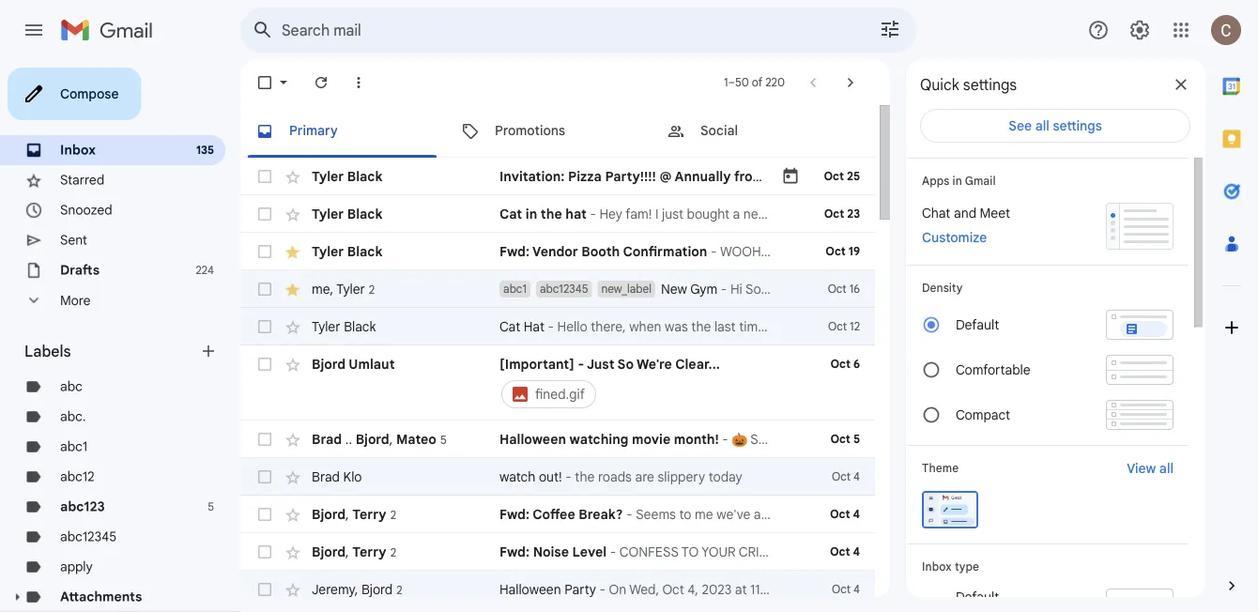 Task type: vqa. For each thing, say whether or not it's contained in the screenshot.
"2"
yes



Task type: describe. For each thing, give the bounding box(es) containing it.
tab list containing primary
[[240, 105, 875, 158]]

black for fwd: vendor booth confirmation
[[347, 243, 383, 260]]

abc12 link
[[60, 469, 94, 485]]

to
[[816, 168, 830, 185]]

all for see
[[1036, 118, 1050, 134]]

of
[[752, 76, 763, 90]]

support image
[[1087, 19, 1110, 41]]

(cdt)
[[976, 168, 1014, 185]]

drafts
[[60, 262, 100, 278]]

50
[[735, 76, 749, 90]]

sent link
[[60, 232, 87, 248]]

bjord right jeremy
[[361, 581, 393, 597]]

fwd: vendor booth confirmation -
[[500, 243, 720, 260]]

0 horizontal spatial the
[[541, 206, 562, 222]]

abc. link
[[60, 409, 86, 425]]

- inside "link"
[[578, 356, 584, 372]]

5:15pm
[[768, 168, 813, 185]]

oct 19
[[826, 245, 860, 259]]

row containing brad
[[240, 421, 875, 458]]

9:15pm
[[833, 168, 878, 185]]

inbox link
[[60, 142, 96, 158]]

2 inside me , tyler 2
[[369, 282, 375, 297]]

settings inside see all settings button
[[1053, 118, 1102, 134]]

9 row from the top
[[240, 496, 875, 533]]

compose
[[60, 85, 119, 102]]

tyler for cat hat
[[312, 318, 340, 335]]

25
[[847, 170, 860, 184]]

1 default from the top
[[956, 317, 999, 333]]

month!
[[674, 431, 719, 447]]

1 50 of 220
[[724, 76, 785, 90]]

12
[[850, 320, 860, 334]]

promotions tab
[[446, 105, 651, 158]]

starred
[[60, 172, 104, 188]]

gmail image
[[60, 11, 162, 49]]

brad klo
[[312, 469, 362, 485]]

abc12
[[60, 469, 94, 485]]

inbox for inbox type
[[922, 560, 952, 574]]

labels heading
[[24, 342, 199, 361]]

[important] - just so we're clear...
[[500, 356, 720, 372]]

abc1 link
[[60, 439, 87, 455]]

compose button
[[8, 68, 141, 120]]

@
[[660, 168, 672, 185]]

6
[[854, 357, 860, 371]]

roads
[[598, 469, 632, 485]]

, for fwd: coffee break?
[[346, 506, 349, 522]]

1 horizontal spatial the
[[575, 469, 595, 485]]

inbox for inbox
[[60, 142, 96, 158]]

row containing me
[[240, 270, 875, 308]]

bjord , terry 2 for fwd: coffee break?
[[312, 506, 396, 522]]

cat in the hat -
[[500, 206, 600, 222]]

gmail
[[965, 174, 996, 188]]

fwd: for fwd: coffee break?
[[500, 506, 530, 523]]

abc
[[60, 378, 82, 395]]

oct 5
[[831, 432, 860, 447]]

quick settings element
[[920, 75, 1017, 109]]

(streetchris182@gmail.com)
[[1017, 168, 1197, 185]]

oct 23
[[824, 207, 860, 221]]

movie
[[632, 431, 671, 447]]

row containing jeremy
[[240, 571, 875, 612]]

level
[[572, 544, 607, 560]]

fwd: coffee break? -
[[500, 506, 636, 523]]

oct 16
[[828, 282, 860, 296]]

2 row from the top
[[240, 195, 875, 233]]

today
[[709, 469, 743, 485]]

jeremy
[[312, 581, 355, 597]]

social tab
[[652, 105, 858, 158]]

refresh image
[[312, 73, 331, 92]]

gym
[[690, 281, 718, 297]]

inbox type
[[922, 560, 979, 574]]

220
[[766, 76, 785, 90]]

abc12345 link
[[60, 529, 117, 545]]

1 tyler black from the top
[[312, 168, 383, 185]]

..
[[345, 431, 352, 447]]

terry for fwd: coffee break? -
[[352, 506, 387, 522]]

30
[[957, 168, 973, 185]]

inbox type element
[[922, 560, 1174, 574]]

on
[[881, 168, 897, 185]]

labels
[[24, 342, 71, 361]]

apply link
[[60, 559, 93, 575]]

october
[[900, 168, 953, 185]]

invitation:
[[500, 168, 565, 185]]

more
[[60, 292, 91, 309]]

coffee
[[533, 506, 575, 523]]

slippery
[[658, 469, 705, 485]]

in for the
[[526, 206, 537, 222]]

16
[[850, 282, 860, 296]]

oct 12
[[828, 320, 860, 334]]

are
[[635, 469, 655, 485]]

oct 25
[[824, 170, 860, 184]]

promotions
[[495, 123, 565, 139]]

3 row from the top
[[240, 233, 875, 270]]

party!!!!
[[605, 168, 656, 185]]

watching
[[570, 431, 629, 447]]

4 for fwd: noise level -
[[853, 545, 860, 559]]

abc link
[[60, 378, 82, 395]]

bjord right the ..
[[356, 431, 389, 447]]

and
[[954, 205, 977, 221]]

5 inside brad .. bjord , mateo 5
[[440, 433, 447, 447]]

in for gmail
[[953, 174, 962, 188]]

5 inside labels navigation
[[208, 500, 214, 514]]

just
[[587, 356, 615, 372]]

🎃 image
[[732, 432, 748, 448]]

new gym -
[[661, 281, 731, 297]]

oct 4 for fwd: noise level -
[[830, 545, 860, 559]]

watch
[[500, 469, 536, 485]]

row containing bjord umlaut
[[240, 346, 875, 421]]

4 for fwd: coffee break? -
[[853, 508, 860, 522]]

main content containing primary
[[240, 105, 1197, 612]]

1
[[724, 76, 728, 90]]

fwd: for fwd: vendor booth confirmation
[[500, 243, 530, 260]]

booth
[[582, 243, 620, 260]]

Search mail text field
[[282, 21, 826, 39]]

224
[[196, 263, 214, 278]]

vendor
[[533, 243, 578, 260]]

halloween watching movie month!
[[500, 431, 719, 447]]

1 horizontal spatial abc12345
[[540, 282, 588, 296]]

black for cat in the hat
[[347, 206, 383, 222]]

customize button
[[911, 226, 998, 249]]

primary
[[289, 123, 338, 139]]

2 horizontal spatial 5
[[854, 432, 860, 447]]

brad for brad .. bjord , mateo 5
[[312, 431, 342, 447]]

oct 4 for watch out! - the roads are slippery today
[[832, 470, 860, 484]]

density
[[922, 281, 963, 295]]

tyler black for fwd: vendor booth confirmation
[[312, 243, 383, 260]]

2 default from the top
[[956, 589, 999, 605]]

[important]
[[500, 356, 575, 372]]



Task type: locate. For each thing, give the bounding box(es) containing it.
fwd: down 'watch'
[[500, 506, 530, 523]]

0 vertical spatial the
[[541, 206, 562, 222]]

1 horizontal spatial inbox
[[922, 560, 952, 574]]

2 right jeremy
[[397, 583, 403, 597]]

row down vendor
[[240, 270, 875, 308]]

me , tyler 2
[[312, 281, 375, 297]]

view
[[1127, 460, 1156, 477]]

all for view
[[1160, 460, 1174, 477]]

1 brad from the top
[[312, 431, 342, 447]]

1 terry from the top
[[352, 506, 387, 522]]

invitation: pizza party!!!! @ annually from 5:15pm to 9:15pm on october 30 (cdt) (streetchris182@gmail.com)
[[500, 168, 1197, 185]]

row up vendor
[[240, 195, 875, 233]]

inbox up starred 'link'
[[60, 142, 96, 158]]

tyler black
[[312, 168, 383, 185], [312, 206, 383, 222], [312, 243, 383, 260], [312, 318, 376, 335]]

2 cat from the top
[[500, 318, 520, 335]]

cell containing [important] - just so we're clear...
[[500, 355, 781, 411]]

10 row from the top
[[240, 533, 875, 571]]

row up fwd: noise level -
[[240, 496, 875, 533]]

see
[[1009, 118, 1032, 134]]

0 horizontal spatial 5
[[208, 500, 214, 514]]

, for fwd: noise level
[[346, 543, 349, 560]]

0 horizontal spatial tab list
[[240, 105, 875, 158]]

0 vertical spatial in
[[953, 174, 962, 188]]

2 for halloween party -
[[397, 583, 403, 597]]

quick
[[920, 75, 959, 94]]

in right apps
[[953, 174, 962, 188]]

1 halloween from the top
[[500, 431, 566, 447]]

1 vertical spatial terry
[[352, 543, 387, 560]]

1 vertical spatial cat
[[500, 318, 520, 335]]

customize
[[922, 229, 987, 246]]

1 vertical spatial bjord , terry 2
[[312, 543, 396, 560]]

fwd: left vendor
[[500, 243, 530, 260]]

cat for cat in the hat -
[[500, 206, 522, 222]]

1 vertical spatial all
[[1160, 460, 1174, 477]]

sent
[[60, 232, 87, 248]]

abc1
[[503, 282, 527, 296], [60, 439, 87, 455]]

0 horizontal spatial all
[[1036, 118, 1050, 134]]

1 vertical spatial in
[[526, 206, 537, 222]]

settings right quick
[[963, 75, 1017, 94]]

default down type
[[956, 589, 999, 605]]

terry down klo
[[352, 506, 387, 522]]

main menu image
[[23, 19, 45, 41]]

11 row from the top
[[240, 571, 875, 612]]

annually
[[675, 168, 731, 185]]

drafts link
[[60, 262, 100, 278]]

2 brad from the top
[[312, 469, 340, 485]]

the left roads
[[575, 469, 595, 485]]

1 horizontal spatial abc1
[[503, 282, 527, 296]]

1 vertical spatial inbox
[[922, 560, 952, 574]]

hat
[[566, 206, 587, 222]]

None checkbox
[[255, 167, 274, 186], [255, 280, 274, 299], [255, 430, 274, 449], [255, 543, 274, 562], [255, 580, 274, 599], [255, 167, 274, 186], [255, 280, 274, 299], [255, 430, 274, 449], [255, 543, 274, 562], [255, 580, 274, 599]]

brad left klo
[[312, 469, 340, 485]]

tab list
[[1206, 60, 1258, 545], [240, 105, 875, 158]]

2 for fwd: noise level -
[[390, 545, 396, 559]]

inbox inside labels navigation
[[60, 142, 96, 158]]

bjord
[[312, 356, 346, 372], [356, 431, 389, 447], [312, 506, 346, 522], [312, 543, 346, 560], [361, 581, 393, 597]]

default up the comfortable on the bottom of the page
[[956, 317, 999, 333]]

1 row from the top
[[240, 158, 1197, 195]]

0 vertical spatial all
[[1036, 118, 1050, 134]]

0 horizontal spatial settings
[[963, 75, 1017, 94]]

black for cat hat
[[344, 318, 376, 335]]

4 row from the top
[[240, 270, 875, 308]]

0 horizontal spatial abc12345
[[60, 529, 117, 545]]

0 vertical spatial settings
[[963, 75, 1017, 94]]

2
[[369, 282, 375, 297], [390, 508, 396, 522], [390, 545, 396, 559], [397, 583, 403, 597]]

2 inside jeremy , bjord 2
[[397, 583, 403, 597]]

search mail image
[[246, 13, 280, 47]]

2 for fwd: coffee break? -
[[390, 508, 396, 522]]

row up coffee
[[240, 458, 875, 496]]

the
[[541, 206, 562, 222], [575, 469, 595, 485]]

brad
[[312, 431, 342, 447], [312, 469, 340, 485]]

row up [important]
[[240, 308, 875, 346]]

bjord up jeremy
[[312, 543, 346, 560]]

abc1 up the cat hat -
[[503, 282, 527, 296]]

0 vertical spatial abc12345
[[540, 282, 588, 296]]

0 vertical spatial abc1
[[503, 282, 527, 296]]

8 row from the top
[[240, 458, 875, 496]]

None search field
[[240, 8, 917, 53]]

1 vertical spatial default
[[956, 589, 999, 605]]

we're
[[637, 356, 672, 372]]

advanced search options image
[[871, 10, 909, 48]]

me
[[312, 281, 330, 297]]

row up out!
[[240, 421, 875, 458]]

6 row from the top
[[240, 346, 875, 421]]

0 horizontal spatial abc1
[[60, 439, 87, 455]]

main content
[[240, 105, 1197, 612]]

in
[[953, 174, 962, 188], [526, 206, 537, 222]]

4 tyler black from the top
[[312, 318, 376, 335]]

cat left hat
[[500, 318, 520, 335]]

1 horizontal spatial tab list
[[1206, 60, 1258, 545]]

3 fwd: from the top
[[500, 544, 530, 560]]

2 down brad .. bjord , mateo 5
[[390, 508, 396, 522]]

terry
[[352, 506, 387, 522], [352, 543, 387, 560]]

-
[[590, 206, 596, 222], [711, 243, 717, 260], [721, 281, 727, 297], [548, 318, 554, 335], [578, 356, 584, 372], [719, 431, 732, 447], [566, 469, 572, 485], [627, 506, 633, 523], [610, 544, 616, 560], [600, 581, 606, 598]]

bjord , terry 2 for fwd: noise level
[[312, 543, 396, 560]]

chat and meet customize
[[922, 205, 1010, 246]]

calendar event image
[[781, 167, 800, 186]]

labels navigation
[[0, 60, 240, 612]]

primary tab
[[240, 105, 444, 158]]

settings inside 'quick settings' element
[[963, 75, 1017, 94]]

inbox
[[60, 142, 96, 158], [922, 560, 952, 574]]

2 bjord , terry 2 from the top
[[312, 543, 396, 560]]

from
[[734, 168, 764, 185]]

type
[[955, 560, 979, 574]]

party
[[565, 581, 596, 598]]

1 vertical spatial abc12345
[[60, 529, 117, 545]]

jeremy , bjord 2
[[312, 581, 403, 597]]

bjord , terry 2
[[312, 506, 396, 522], [312, 543, 396, 560]]

apps in gmail
[[922, 174, 996, 188]]

0 vertical spatial brad
[[312, 431, 342, 447]]

brad for brad klo
[[312, 469, 340, 485]]

bjord , terry 2 up jeremy , bjord 2
[[312, 543, 396, 560]]

row down cat in the hat -
[[240, 233, 875, 270]]

1 vertical spatial settings
[[1053, 118, 1102, 134]]

1 vertical spatial brad
[[312, 469, 340, 485]]

noise
[[533, 544, 569, 560]]

cell
[[500, 355, 781, 411]]

new
[[661, 281, 687, 297]]

1 fwd: from the top
[[500, 243, 530, 260]]

1 horizontal spatial in
[[953, 174, 962, 188]]

row containing brad klo
[[240, 458, 875, 496]]

abc.
[[60, 409, 86, 425]]

umlaut
[[349, 356, 395, 372]]

halloween down noise
[[500, 581, 561, 598]]

apply
[[60, 559, 93, 575]]

bjord , terry 2 down klo
[[312, 506, 396, 522]]

all right see
[[1036, 118, 1050, 134]]

0 vertical spatial terry
[[352, 506, 387, 522]]

19
[[849, 245, 860, 259]]

5 row from the top
[[240, 308, 875, 346]]

1 horizontal spatial all
[[1160, 460, 1174, 477]]

bjord left the "umlaut"
[[312, 356, 346, 372]]

row down hat
[[240, 346, 875, 421]]

snoozed link
[[60, 202, 112, 218]]

2 halloween from the top
[[500, 581, 561, 598]]

1 horizontal spatial 5
[[440, 433, 447, 447]]

abc1 down abc. link
[[60, 439, 87, 455]]

so
[[618, 356, 634, 372]]

klo
[[343, 469, 362, 485]]

inbox left type
[[922, 560, 952, 574]]

row up halloween party -
[[240, 533, 875, 571]]

row
[[240, 158, 1197, 195], [240, 195, 875, 233], [240, 233, 875, 270], [240, 270, 875, 308], [240, 308, 875, 346], [240, 346, 875, 421], [240, 421, 875, 458], [240, 458, 875, 496], [240, 496, 875, 533], [240, 533, 875, 571], [240, 571, 875, 612]]

fwd: for fwd: noise level
[[500, 544, 530, 560]]

theme
[[922, 462, 959, 476]]

fwd: noise level -
[[500, 544, 620, 560]]

the left hat
[[541, 206, 562, 222]]

2 terry from the top
[[352, 543, 387, 560]]

abc123
[[60, 499, 105, 515]]

2 up jeremy , bjord 2
[[390, 545, 396, 559]]

0 vertical spatial default
[[956, 317, 999, 333]]

4 for watch out! - the roads are slippery today
[[854, 470, 860, 484]]

settings right see
[[1053, 118, 1102, 134]]

bjord umlaut
[[312, 356, 395, 372]]

theme element
[[922, 459, 959, 478]]

1 bjord , terry 2 from the top
[[312, 506, 396, 522]]

23
[[847, 207, 860, 221]]

abc1 inside labels navigation
[[60, 439, 87, 455]]

attachments link
[[60, 589, 142, 605]]

apps
[[922, 174, 950, 188]]

2 tyler black from the top
[[312, 206, 383, 222]]

halloween party -
[[500, 581, 609, 598]]

terry for fwd: noise level -
[[352, 543, 387, 560]]

oct 4
[[832, 470, 860, 484], [830, 508, 860, 522], [830, 545, 860, 559], [832, 583, 860, 597]]

1 horizontal spatial settings
[[1053, 118, 1102, 134]]

2 vertical spatial fwd:
[[500, 544, 530, 560]]

cat down invitation:
[[500, 206, 522, 222]]

confirmation
[[623, 243, 707, 260]]

fined.gif
[[535, 386, 585, 402]]

cat for cat hat -
[[500, 318, 520, 335]]

abc12345 down vendor
[[540, 282, 588, 296]]

1 vertical spatial halloween
[[500, 581, 561, 598]]

0 vertical spatial halloween
[[500, 431, 566, 447]]

terry up jeremy , bjord 2
[[352, 543, 387, 560]]

tyler black for cat in the hat
[[312, 206, 383, 222]]

more image
[[349, 73, 368, 92]]

0 vertical spatial bjord , terry 2
[[312, 506, 396, 522]]

hat
[[524, 318, 545, 335]]

0 vertical spatial inbox
[[60, 142, 96, 158]]

0 horizontal spatial inbox
[[60, 142, 96, 158]]

oct 4 for fwd: coffee break? -
[[830, 508, 860, 522]]

invitation: pizza party!!!! @ annually from 5:15pm to 9:15pm on october 30 (cdt) (streetchris182@gmail.com) link
[[500, 167, 1197, 186]]

,
[[330, 281, 334, 297], [389, 431, 393, 447], [346, 506, 349, 522], [346, 543, 349, 560], [355, 581, 358, 597]]

7 row from the top
[[240, 421, 875, 458]]

1 cat from the top
[[500, 206, 522, 222]]

fwd: left noise
[[500, 544, 530, 560]]

oct 6
[[831, 357, 860, 371]]

abc12345 down abc123
[[60, 529, 117, 545]]

watch out! - the roads are slippery today
[[500, 469, 743, 485]]

display density element
[[922, 281, 1174, 295]]

halloween up 'watch'
[[500, 431, 566, 447]]

1 vertical spatial fwd:
[[500, 506, 530, 523]]

cat hat -
[[500, 318, 557, 335]]

snoozed
[[60, 202, 112, 218]]

brad .. bjord , mateo 5
[[312, 431, 447, 447]]

3 tyler black from the top
[[312, 243, 383, 260]]

None checkbox
[[255, 73, 274, 92], [255, 205, 274, 224], [255, 242, 274, 261], [255, 317, 274, 336], [255, 355, 274, 374], [255, 468, 274, 486], [255, 505, 274, 524], [255, 73, 274, 92], [255, 205, 274, 224], [255, 242, 274, 261], [255, 317, 274, 336], [255, 355, 274, 374], [255, 468, 274, 486], [255, 505, 274, 524]]

in down invitation:
[[526, 206, 537, 222]]

all right view
[[1160, 460, 1174, 477]]

brad left the ..
[[312, 431, 342, 447]]

abc12345 inside labels navigation
[[60, 529, 117, 545]]

mateo
[[396, 431, 437, 447]]

settings image
[[1129, 19, 1151, 41]]

tyler for cat in the hat
[[312, 206, 344, 222]]

older image
[[841, 73, 860, 92]]

1 vertical spatial abc1
[[60, 439, 87, 455]]

135
[[196, 143, 214, 157]]

0 vertical spatial fwd:
[[500, 243, 530, 260]]

row down fwd: noise level -
[[240, 571, 875, 612]]

break?
[[579, 506, 623, 523]]

2 right me
[[369, 282, 375, 297]]

, for halloween party
[[355, 581, 358, 597]]

comfortable
[[956, 362, 1031, 378]]

compact
[[956, 407, 1011, 423]]

1 vertical spatial the
[[575, 469, 595, 485]]

halloween for halloween party -
[[500, 581, 561, 598]]

tyler for fwd: vendor booth confirmation
[[312, 243, 344, 260]]

2 fwd: from the top
[[500, 506, 530, 523]]

halloween for halloween watching movie month!
[[500, 431, 566, 447]]

more button
[[0, 285, 225, 316]]

0 horizontal spatial in
[[526, 206, 537, 222]]

settings
[[963, 75, 1017, 94], [1053, 118, 1102, 134]]

tyler black for cat hat
[[312, 318, 376, 335]]

row down the social
[[240, 158, 1197, 195]]

social
[[701, 123, 738, 139]]

[important] - just so we're clear... link
[[500, 355, 772, 374]]

bjord down brad klo
[[312, 506, 346, 522]]

0 vertical spatial cat
[[500, 206, 522, 222]]



